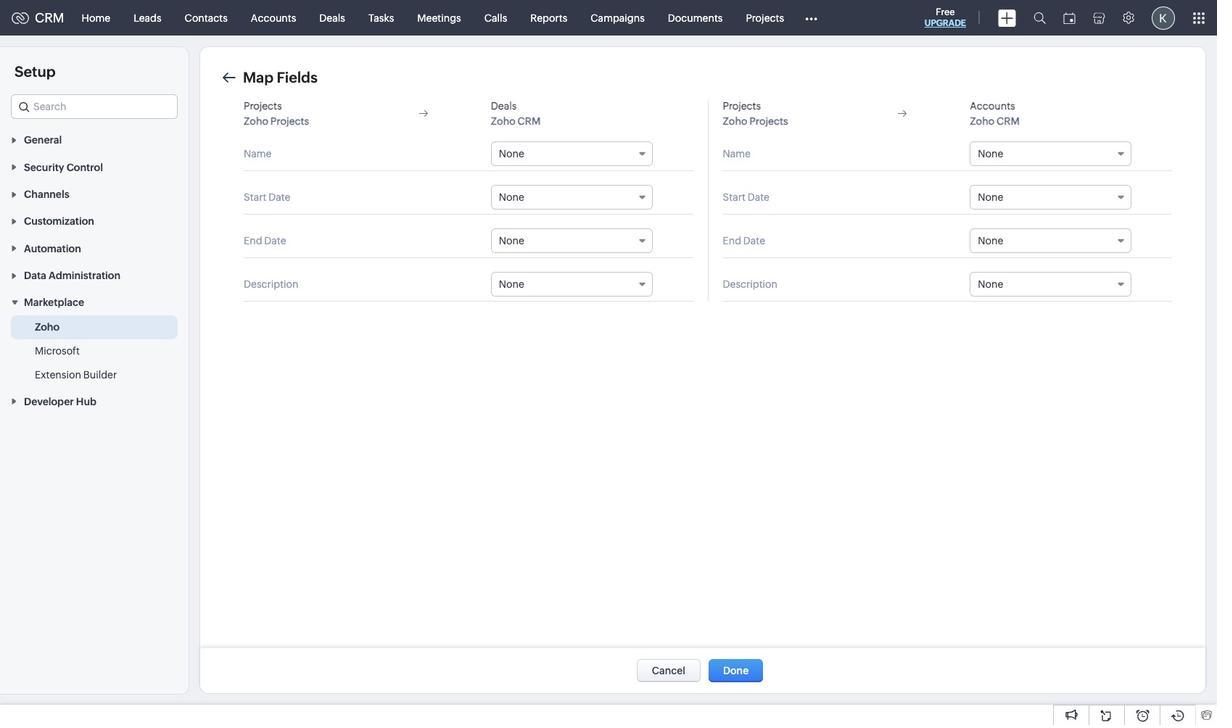 Task type: locate. For each thing, give the bounding box(es) containing it.
start date for accounts zoho crm
[[723, 192, 770, 203]]

projects zoho projects
[[244, 100, 309, 127], [723, 100, 789, 127]]

home
[[82, 12, 110, 24]]

leads link
[[122, 0, 173, 35]]

done
[[724, 666, 749, 677]]

search element
[[1025, 0, 1055, 36]]

1 horizontal spatial start
[[723, 192, 746, 203]]

1 description from the left
[[244, 279, 299, 290]]

tasks
[[369, 12, 394, 24]]

2 start date from the left
[[723, 192, 770, 203]]

calls link
[[473, 0, 519, 35]]

1 horizontal spatial end date
[[723, 235, 766, 247]]

1 horizontal spatial description
[[723, 279, 778, 290]]

2 horizontal spatial crm
[[997, 115, 1020, 127]]

microsoft
[[35, 346, 80, 357]]

1 projects zoho projects from the left
[[244, 100, 309, 127]]

2 start from the left
[[723, 192, 746, 203]]

0 horizontal spatial crm
[[35, 10, 64, 25]]

crm inside accounts zoho crm
[[997, 115, 1020, 127]]

search image
[[1034, 12, 1047, 24]]

1 vertical spatial accounts
[[970, 100, 1016, 112]]

deals for deals
[[320, 12, 345, 24]]

data administration
[[24, 270, 121, 282]]

free
[[936, 7, 955, 17]]

marketplace button
[[0, 289, 189, 316]]

end date
[[244, 235, 286, 247], [723, 235, 766, 247]]

1 vertical spatial deals
[[491, 100, 517, 112]]

map
[[243, 69, 274, 86]]

reports link
[[519, 0, 579, 35]]

projects zoho projects for accounts
[[723, 100, 789, 127]]

date
[[269, 192, 291, 203], [748, 192, 770, 203], [264, 235, 286, 247], [744, 235, 766, 247]]

1 end from the left
[[244, 235, 262, 247]]

0 horizontal spatial start
[[244, 192, 267, 203]]

marketplace
[[24, 297, 84, 309]]

2 projects zoho projects from the left
[[723, 100, 789, 127]]

crm
[[35, 10, 64, 25], [518, 115, 541, 127], [997, 115, 1020, 127]]

extension
[[35, 370, 81, 381]]

1 horizontal spatial crm
[[518, 115, 541, 127]]

0 horizontal spatial start date
[[244, 192, 291, 203]]

name
[[244, 148, 272, 160], [723, 148, 751, 160]]

0 horizontal spatial accounts
[[251, 12, 296, 24]]

1 horizontal spatial projects zoho projects
[[723, 100, 789, 127]]

end
[[244, 235, 262, 247], [723, 235, 742, 247]]

1 start date from the left
[[244, 192, 291, 203]]

administration
[[49, 270, 121, 282]]

developer hub button
[[0, 388, 189, 415]]

zoho inside marketplace region
[[35, 322, 60, 333]]

0 horizontal spatial description
[[244, 279, 299, 290]]

documents link
[[657, 0, 735, 35]]

campaigns
[[591, 12, 645, 24]]

0 vertical spatial accounts
[[251, 12, 296, 24]]

home link
[[70, 0, 122, 35]]

name for deals zoho crm
[[244, 148, 272, 160]]

1 horizontal spatial name
[[723, 148, 751, 160]]

map fields
[[243, 69, 318, 86]]

builder
[[83, 370, 117, 381]]

2 description from the left
[[723, 279, 778, 290]]

2 end date from the left
[[723, 235, 766, 247]]

done button
[[709, 660, 764, 683]]

deals inside deals zoho crm
[[491, 100, 517, 112]]

0 horizontal spatial deals
[[320, 12, 345, 24]]

0 vertical spatial deals
[[320, 12, 345, 24]]

projects
[[746, 12, 785, 24], [244, 100, 282, 112], [723, 100, 761, 112], [271, 115, 309, 127], [750, 115, 789, 127]]

start for deals zoho crm
[[244, 192, 267, 203]]

1 end date from the left
[[244, 235, 286, 247]]

0 horizontal spatial name
[[244, 148, 272, 160]]

deals zoho crm
[[491, 100, 541, 127]]

1 horizontal spatial start date
[[723, 192, 770, 203]]

none
[[499, 148, 525, 160], [978, 148, 1004, 160], [499, 192, 525, 203], [978, 192, 1004, 203], [499, 235, 525, 247], [978, 235, 1004, 247], [499, 279, 525, 290], [978, 279, 1004, 290]]

deals link
[[308, 0, 357, 35]]

crm inside deals zoho crm
[[518, 115, 541, 127]]

data
[[24, 270, 46, 282]]

deals
[[320, 12, 345, 24], [491, 100, 517, 112]]

accounts inside accounts zoho crm
[[970, 100, 1016, 112]]

1 horizontal spatial end
[[723, 235, 742, 247]]

zoho inside accounts zoho crm
[[970, 115, 995, 127]]

2 name from the left
[[723, 148, 751, 160]]

2 end from the left
[[723, 235, 742, 247]]

zoho link
[[35, 320, 60, 335]]

1 horizontal spatial accounts
[[970, 100, 1016, 112]]

0 horizontal spatial projects zoho projects
[[244, 100, 309, 127]]

description
[[244, 279, 299, 290], [723, 279, 778, 290]]

end date for deals zoho crm
[[244, 235, 286, 247]]

security control
[[24, 162, 103, 173]]

accounts for accounts zoho crm
[[970, 100, 1016, 112]]

end for accounts zoho crm
[[723, 235, 742, 247]]

start date for deals zoho crm
[[244, 192, 291, 203]]

developer
[[24, 396, 74, 408]]

start
[[244, 192, 267, 203], [723, 192, 746, 203]]

1 horizontal spatial deals
[[491, 100, 517, 112]]

channels
[[24, 189, 69, 200]]

start date
[[244, 192, 291, 203], [723, 192, 770, 203]]

0 horizontal spatial end
[[244, 235, 262, 247]]

1 start from the left
[[244, 192, 267, 203]]

0 horizontal spatial end date
[[244, 235, 286, 247]]

1 name from the left
[[244, 148, 272, 160]]

zoho
[[244, 115, 269, 127], [491, 115, 516, 127], [723, 115, 748, 127], [970, 115, 995, 127], [35, 322, 60, 333]]

marketplace region
[[0, 316, 189, 388]]

accounts
[[251, 12, 296, 24], [970, 100, 1016, 112]]

None field
[[11, 94, 178, 119]]

None field
[[491, 142, 653, 166], [970, 142, 1132, 166], [491, 185, 653, 210], [970, 185, 1132, 210], [491, 229, 653, 253], [970, 229, 1132, 253], [491, 272, 653, 297], [970, 272, 1132, 297]]



Task type: vqa. For each thing, say whether or not it's contained in the screenshot.
SIGNALS IMAGE at the right top of the page
no



Task type: describe. For each thing, give the bounding box(es) containing it.
customization button
[[0, 208, 189, 235]]

automation
[[24, 243, 81, 255]]

contacts link
[[173, 0, 239, 35]]

automation button
[[0, 235, 189, 262]]

data administration button
[[0, 262, 189, 289]]

setup
[[15, 63, 56, 80]]

logo image
[[12, 12, 29, 24]]

general button
[[0, 126, 189, 153]]

campaigns link
[[579, 0, 657, 35]]

name for accounts zoho crm
[[723, 148, 751, 160]]

description for deals zoho crm
[[244, 279, 299, 290]]

accounts zoho crm
[[970, 100, 1020, 127]]

documents
[[668, 12, 723, 24]]

profile image
[[1153, 6, 1176, 29]]

start for accounts zoho crm
[[723, 192, 746, 203]]

Search text field
[[12, 95, 177, 118]]

developer hub
[[24, 396, 97, 408]]

crm for deals zoho crm
[[518, 115, 541, 127]]

reports
[[531, 12, 568, 24]]

end for deals zoho crm
[[244, 235, 262, 247]]

free upgrade
[[925, 7, 967, 28]]

meetings link
[[406, 0, 473, 35]]

accounts for accounts
[[251, 12, 296, 24]]

create menu element
[[990, 0, 1025, 35]]

leads
[[134, 12, 162, 24]]

accounts link
[[239, 0, 308, 35]]

cancel button
[[637, 660, 701, 683]]

general
[[24, 135, 62, 146]]

deals for deals zoho crm
[[491, 100, 517, 112]]

calls
[[485, 12, 508, 24]]

projects zoho projects for deals
[[244, 100, 309, 127]]

fields
[[277, 69, 318, 86]]

microsoft link
[[35, 344, 80, 359]]

create menu image
[[999, 9, 1017, 26]]

profile element
[[1144, 0, 1184, 35]]

Other Modules field
[[796, 6, 827, 29]]

crm for accounts zoho crm
[[997, 115, 1020, 127]]

projects link
[[735, 0, 796, 35]]

customization
[[24, 216, 94, 227]]

zoho inside deals zoho crm
[[491, 115, 516, 127]]

security control button
[[0, 153, 189, 180]]

upgrade
[[925, 18, 967, 28]]

channels button
[[0, 180, 189, 208]]

projects inside projects link
[[746, 12, 785, 24]]

end date for accounts zoho crm
[[723, 235, 766, 247]]

tasks link
[[357, 0, 406, 35]]

calendar image
[[1064, 12, 1076, 24]]

cancel
[[652, 666, 686, 677]]

crm link
[[12, 10, 64, 25]]

security
[[24, 162, 64, 173]]

control
[[67, 162, 103, 173]]

description for accounts zoho crm
[[723, 279, 778, 290]]

hub
[[76, 396, 97, 408]]

extension builder
[[35, 370, 117, 381]]

contacts
[[185, 12, 228, 24]]

meetings
[[418, 12, 461, 24]]



